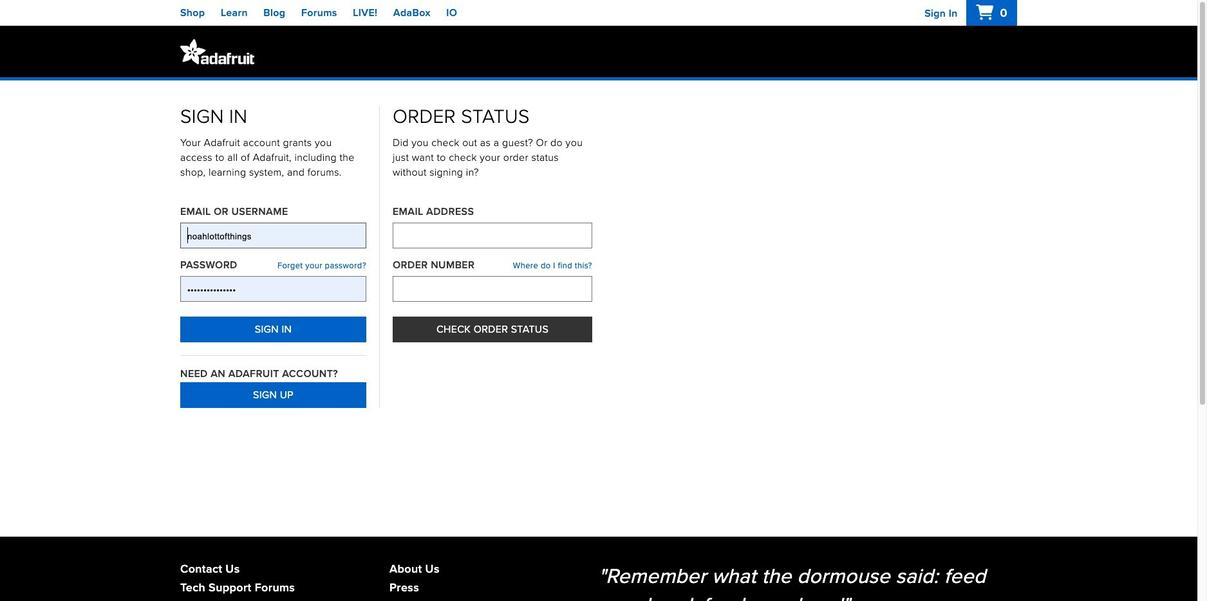 Task type: locate. For each thing, give the bounding box(es) containing it.
None text field
[[180, 223, 366, 248]]

None text field
[[393, 223, 592, 248], [393, 276, 592, 302], [393, 223, 592, 248], [393, 276, 592, 302]]

None submit
[[180, 317, 366, 342], [393, 317, 592, 342], [180, 317, 366, 342], [393, 317, 592, 342]]

None password field
[[180, 276, 366, 302]]



Task type: describe. For each thing, give the bounding box(es) containing it.
adafruit logo image
[[180, 39, 254, 64]]



